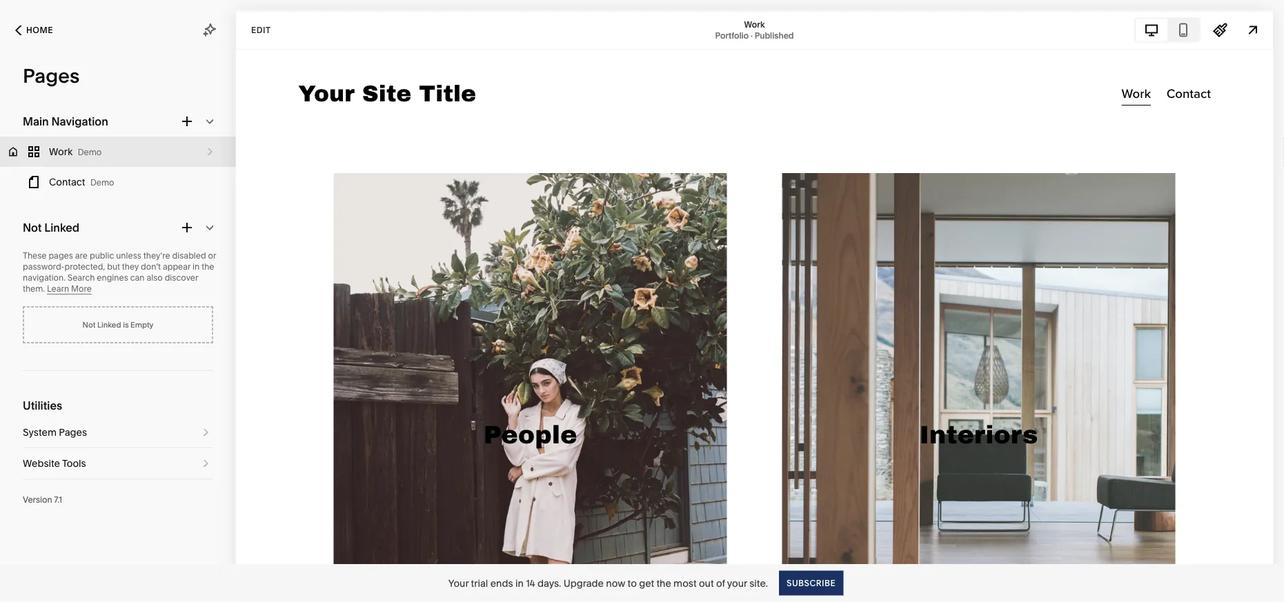 Task type: describe. For each thing, give the bounding box(es) containing it.
work portfolio · published
[[715, 19, 794, 40]]

trial
[[471, 578, 488, 590]]

appear
[[163, 262, 191, 272]]

empty
[[131, 320, 154, 330]]

7.1
[[54, 495, 62, 505]]

disabled
[[172, 251, 206, 261]]

these pages are public unless they're disabled or password-protected, but they don't appear in the navigation. search engines can also discover them.
[[23, 251, 216, 294]]

more
[[71, 284, 92, 294]]

website
[[23, 458, 60, 470]]

0 vertical spatial pages
[[23, 64, 80, 88]]

are
[[75, 251, 88, 261]]

engines
[[97, 273, 128, 283]]

version 7.1
[[23, 495, 62, 505]]

most
[[674, 578, 697, 590]]

linked for not linked is empty
[[97, 320, 121, 330]]

get
[[639, 578, 654, 590]]

navigation
[[51, 115, 108, 128]]

linked for not linked
[[44, 221, 79, 234]]

protected,
[[64, 262, 105, 272]]

can
[[130, 273, 145, 283]]

them.
[[23, 284, 45, 294]]

home button
[[0, 15, 68, 46]]

navigation.
[[23, 273, 66, 283]]

they're
[[143, 251, 170, 261]]

edit button
[[242, 17, 280, 43]]

portfolio
[[715, 30, 749, 40]]

your
[[449, 578, 469, 590]]

1 horizontal spatial in
[[516, 578, 524, 590]]

14
[[526, 578, 535, 590]]

learn more
[[47, 284, 92, 294]]

unless
[[116, 251, 141, 261]]

these
[[23, 251, 47, 261]]

contact demo
[[49, 176, 114, 188]]

version
[[23, 495, 52, 505]]

main
[[23, 115, 49, 128]]

system pages button
[[23, 418, 213, 448]]

learn
[[47, 284, 69, 294]]

website tools button
[[23, 449, 213, 479]]

your trial ends in 14 days. upgrade now to get the most out of your site.
[[449, 578, 768, 590]]

out
[[699, 578, 714, 590]]

system
[[23, 427, 57, 439]]

not linked is empty
[[83, 320, 154, 330]]

not for not linked
[[23, 221, 42, 234]]

1 vertical spatial the
[[657, 578, 672, 590]]

subscribe button
[[779, 571, 844, 596]]

not linked
[[23, 221, 79, 234]]

work for work demo
[[49, 146, 73, 158]]

public
[[90, 251, 114, 261]]

system pages
[[23, 427, 87, 439]]

your
[[727, 578, 748, 590]]

contact
[[49, 176, 85, 188]]

search
[[67, 273, 95, 283]]

add a new page to the "main navigation" group image
[[179, 114, 195, 129]]

pages
[[49, 251, 73, 261]]

days.
[[538, 578, 561, 590]]



Task type: locate. For each thing, give the bounding box(es) containing it.
pages
[[23, 64, 80, 88], [59, 427, 87, 439]]

not
[[23, 221, 42, 234], [83, 320, 95, 330]]

subscribe
[[787, 578, 836, 588]]

in
[[193, 262, 200, 272], [516, 578, 524, 590]]

don't
[[141, 262, 161, 272]]

tools
[[62, 458, 86, 470]]

pages up tools
[[59, 427, 87, 439]]

tab list
[[1136, 19, 1200, 41]]

work for work portfolio · published
[[745, 19, 765, 29]]

demo for work
[[78, 147, 102, 157]]

learn more link
[[47, 284, 92, 295]]

demo inside contact demo
[[90, 178, 114, 188]]

0 vertical spatial not
[[23, 221, 42, 234]]

1 horizontal spatial not
[[83, 320, 95, 330]]

website tools
[[23, 458, 86, 470]]

upgrade
[[564, 578, 604, 590]]

in left 14
[[516, 578, 524, 590]]

demo right contact
[[90, 178, 114, 188]]

is
[[123, 320, 129, 330]]

work demo
[[49, 146, 102, 158]]

now
[[606, 578, 626, 590]]

the down or on the top left
[[202, 262, 214, 272]]

0 horizontal spatial work
[[49, 146, 73, 158]]

of
[[716, 578, 725, 590]]

demo up contact demo at top left
[[78, 147, 102, 157]]

1 vertical spatial linked
[[97, 320, 121, 330]]

0 vertical spatial demo
[[78, 147, 102, 157]]

demo inside work demo
[[78, 147, 102, 157]]

work up ·
[[745, 19, 765, 29]]

linked left is
[[97, 320, 121, 330]]

discover
[[165, 273, 198, 283]]

1 vertical spatial pages
[[59, 427, 87, 439]]

utilities
[[23, 399, 62, 412]]

1 horizontal spatial linked
[[97, 320, 121, 330]]

0 horizontal spatial in
[[193, 262, 200, 272]]

0 vertical spatial the
[[202, 262, 214, 272]]

edit
[[251, 25, 271, 35]]

ends
[[491, 578, 513, 590]]

·
[[751, 30, 753, 40]]

0 horizontal spatial not
[[23, 221, 42, 234]]

1 horizontal spatial work
[[745, 19, 765, 29]]

pages inside button
[[59, 427, 87, 439]]

demo
[[78, 147, 102, 157], [90, 178, 114, 188]]

site.
[[750, 578, 768, 590]]

but
[[107, 262, 120, 272]]

they
[[122, 262, 139, 272]]

in inside these pages are public unless they're disabled or password-protected, but they don't appear in the navigation. search engines can also discover them.
[[193, 262, 200, 272]]

0 vertical spatial work
[[745, 19, 765, 29]]

1 vertical spatial not
[[83, 320, 95, 330]]

work down main navigation
[[49, 146, 73, 158]]

1 vertical spatial demo
[[90, 178, 114, 188]]

0 vertical spatial in
[[193, 262, 200, 272]]

1 horizontal spatial the
[[657, 578, 672, 590]]

0 horizontal spatial the
[[202, 262, 214, 272]]

not up these
[[23, 221, 42, 234]]

demo for contact
[[90, 178, 114, 188]]

0 horizontal spatial linked
[[44, 221, 79, 234]]

work inside work portfolio · published
[[745, 19, 765, 29]]

linked up pages
[[44, 221, 79, 234]]

work
[[745, 19, 765, 29], [49, 146, 73, 158]]

1 vertical spatial work
[[49, 146, 73, 158]]

0 vertical spatial linked
[[44, 221, 79, 234]]

not for not linked is empty
[[83, 320, 95, 330]]

the inside these pages are public unless they're disabled or password-protected, but they don't appear in the navigation. search engines can also discover them.
[[202, 262, 214, 272]]

the
[[202, 262, 214, 272], [657, 578, 672, 590]]

add a new page to the "not linked" navigation group image
[[179, 220, 195, 235]]

home
[[26, 25, 53, 35]]

also
[[147, 273, 163, 283]]

in down the disabled at the top of page
[[193, 262, 200, 272]]

main navigation
[[23, 115, 108, 128]]

or
[[208, 251, 216, 261]]

pages down home on the left top
[[23, 64, 80, 88]]

the right get
[[657, 578, 672, 590]]

1 vertical spatial in
[[516, 578, 524, 590]]

password-
[[23, 262, 64, 272]]

not down more
[[83, 320, 95, 330]]

to
[[628, 578, 637, 590]]

published
[[755, 30, 794, 40]]

linked
[[44, 221, 79, 234], [97, 320, 121, 330]]



Task type: vqa. For each thing, say whether or not it's contained in the screenshot.
button at the top of page
no



